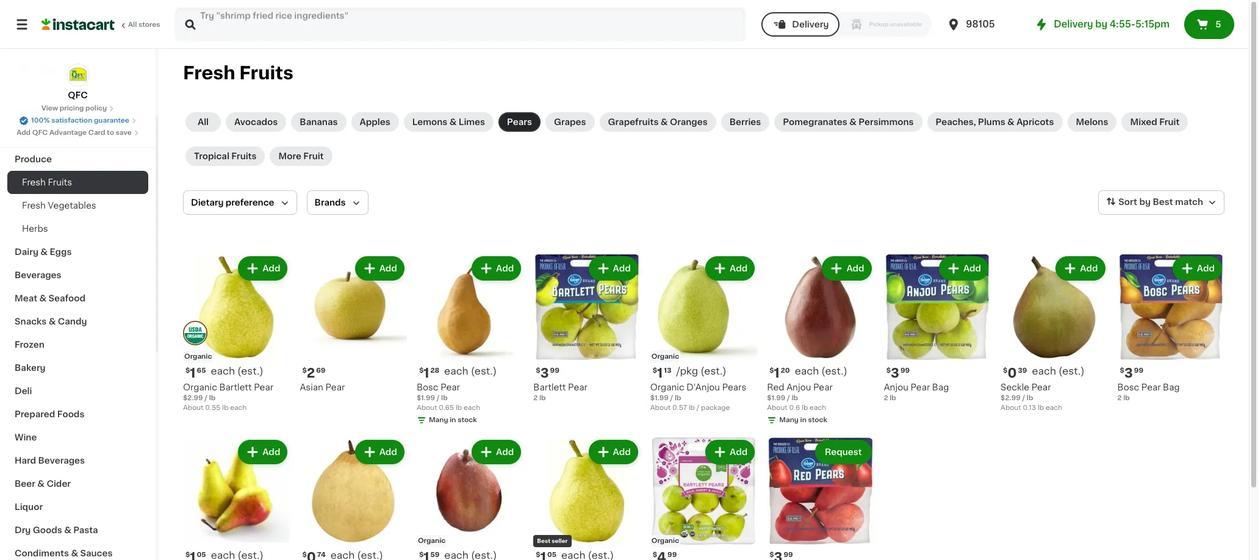 Task type: describe. For each thing, give the bounding box(es) containing it.
wine
[[15, 433, 37, 442]]

sauces
[[80, 549, 113, 558]]

wine link
[[7, 426, 148, 449]]

(est.) inside $1.28 each (estimated) element
[[471, 367, 497, 376]]

0.6
[[790, 405, 801, 412]]

0 vertical spatial fruits
[[240, 64, 294, 82]]

tropical fruits link
[[186, 147, 265, 166]]

$ inside the $ 1 65
[[186, 368, 190, 375]]

request
[[825, 448, 863, 457]]

seller
[[552, 538, 568, 544]]

cider
[[47, 480, 71, 488]]

/pkg (est.)
[[677, 367, 727, 376]]

vegetables
[[48, 201, 96, 210]]

mixed fruit
[[1131, 118, 1180, 126]]

melons
[[1077, 118, 1109, 126]]

$ 1 65
[[186, 367, 206, 380]]

69
[[316, 368, 326, 375]]

(est.) inside $0.39 each (estimated) element
[[1059, 367, 1085, 376]]

0 vertical spatial fresh
[[183, 64, 235, 82]]

1 vertical spatial fruits
[[232, 152, 257, 161]]

fresh vegetables
[[22, 201, 96, 210]]

fresh fruits inside "fresh fruits" link
[[22, 178, 72, 187]]

each inside organic bartlett pear $2.99 / lb about 0.55 lb each
[[230, 405, 247, 412]]

many in stock for $1.99
[[429, 417, 477, 424]]

add inside the 'add qfc advantage card to save' "link"
[[17, 129, 31, 136]]

mixed
[[1131, 118, 1158, 126]]

it
[[54, 41, 60, 49]]

by for sort
[[1140, 198, 1151, 206]]

by for delivery
[[1096, 20, 1108, 29]]

$ 0 39
[[1004, 367, 1028, 380]]

each inside red anjou pear $1.99 / lb about 0.6 lb each
[[810, 405, 827, 412]]

& left pasta
[[64, 526, 71, 535]]

(est.) inside $1.20 each (estimated) element
[[822, 367, 848, 376]]

$ inside the $ 1 28
[[419, 368, 424, 375]]

bartlett inside the bartlett pear 2 lb
[[534, 384, 566, 392]]

pomegranates
[[784, 118, 848, 126]]

5
[[1216, 20, 1222, 29]]

view pricing policy
[[41, 105, 107, 112]]

$1.20 each (estimated) element
[[768, 366, 875, 382]]

98105
[[967, 20, 996, 29]]

$1.13 per package (estimated) element
[[651, 366, 758, 382]]

berries
[[730, 118, 762, 126]]

each (est.) inside $1.65 each (estimated) element
[[211, 367, 264, 376]]

red anjou pear $1.99 / lb about 0.6 lb each
[[768, 384, 833, 412]]

100% satisfaction guarantee
[[31, 117, 129, 124]]

buy it again
[[34, 41, 86, 49]]

fresh for fresh vegetables link
[[22, 201, 46, 210]]

$1.28 each (estimated) element
[[417, 366, 524, 382]]

view
[[41, 105, 58, 112]]

bartlett pear 2 lb
[[534, 384, 588, 402]]

service type group
[[762, 12, 932, 37]]

best for best seller
[[537, 538, 551, 544]]

20
[[781, 368, 790, 375]]

goods
[[33, 526, 62, 535]]

many for anjou
[[780, 417, 799, 424]]

74
[[317, 552, 326, 559]]

fruit for mixed fruit
[[1160, 118, 1180, 126]]

1 for bosc pear
[[424, 367, 429, 380]]

99 for anjou
[[901, 368, 910, 375]]

pricing
[[60, 105, 84, 112]]

bakery link
[[7, 357, 148, 380]]

lb inside 'bosc pear bag 2 lb'
[[1124, 395, 1131, 402]]

herbs link
[[7, 217, 148, 241]]

organic d'anjou pears $1.99 / lb about 0.57 lb / package
[[651, 384, 747, 412]]

bag for bosc pear bag
[[1164, 384, 1181, 392]]

beverages inside beverages link
[[15, 271, 61, 280]]

request button
[[817, 442, 871, 464]]

(est.) inside $1.59 each (estimated) element
[[471, 551, 497, 560]]

/ inside red anjou pear $1.99 / lb about 0.6 lb each
[[788, 395, 790, 402]]

each (est.) inside $0.74 each (estimated) element
[[331, 551, 383, 560]]

bananas
[[300, 118, 338, 126]]

card
[[88, 129, 105, 136]]

grapefruits
[[608, 118, 659, 126]]

$1.99 for red
[[768, 395, 786, 402]]

lemons & limes
[[413, 118, 485, 126]]

red
[[768, 384, 785, 392]]

0.55
[[205, 405, 221, 412]]

(est.) inside $1.65 each (estimated) element
[[238, 367, 264, 376]]

bartlett inside organic bartlett pear $2.99 / lb about 0.55 lb each
[[219, 384, 252, 392]]

0
[[1008, 367, 1017, 380]]

produce
[[15, 155, 52, 164]]

/ inside bosc pear $1.99 / lb about 0.65 lb each
[[437, 395, 440, 402]]

more fruit
[[279, 152, 324, 161]]

0 horizontal spatial pears
[[507, 118, 532, 126]]

anjou inside anjou pear bag 2 lb
[[884, 384, 909, 392]]

about for d'anjou
[[651, 405, 671, 412]]

Search field
[[176, 9, 745, 40]]

prepared foods
[[15, 410, 85, 419]]

hard beverages link
[[7, 449, 148, 473]]

pear for seckle pear $2.99 / lb about 0.13 lb each
[[1032, 384, 1052, 392]]

$1.65 each (estimated) element
[[183, 366, 290, 382]]

sort by
[[1119, 198, 1151, 206]]

about inside bosc pear $1.99 / lb about 0.65 lb each
[[417, 405, 437, 412]]

product group containing request
[[768, 438, 875, 560]]

& for persimmons
[[850, 118, 857, 126]]

dairy
[[15, 248, 38, 256]]

beer & cider link
[[7, 473, 148, 496]]

pear for anjou pear bag 2 lb
[[911, 384, 931, 392]]

grapes
[[554, 118, 587, 126]]

pear for bosc pear bag 2 lb
[[1142, 384, 1162, 392]]

1 for organic bartlett pear
[[190, 367, 196, 380]]

$ 3 99 for anjou
[[887, 367, 910, 380]]

thanksgiving link
[[7, 125, 148, 148]]

each (est.) inside $1.59 each (estimated) element
[[445, 551, 497, 560]]

organic bartlett pear $2.99 / lb about 0.55 lb each
[[183, 384, 274, 412]]

meat
[[15, 294, 37, 303]]

best seller
[[537, 538, 568, 544]]

2 inside the bartlett pear 2 lb
[[534, 395, 538, 402]]

/ inside organic bartlett pear $2.99 / lb about 0.55 lb each
[[205, 395, 208, 402]]

apples
[[360, 118, 391, 126]]

more
[[279, 152, 302, 161]]

all stores
[[128, 21, 160, 28]]

add qfc advantage card to save
[[17, 129, 132, 136]]

& for eggs
[[40, 248, 48, 256]]

add qfc advantage card to save link
[[17, 128, 139, 138]]

hard
[[15, 457, 36, 465]]

2 inside 'bosc pear bag 2 lb'
[[1118, 395, 1122, 402]]

Best match Sort by field
[[1099, 190, 1225, 215]]

lists link
[[7, 57, 148, 82]]

save
[[116, 129, 132, 136]]

beverages link
[[7, 264, 148, 287]]

frozen link
[[7, 333, 148, 357]]

apricots
[[1017, 118, 1055, 126]]

lb inside anjou pear bag 2 lb
[[890, 395, 897, 402]]

tropical
[[194, 152, 229, 161]]

grapefruits & oranges link
[[600, 112, 717, 132]]

beer
[[15, 480, 35, 488]]

39
[[1019, 368, 1028, 375]]

buy it again link
[[7, 33, 148, 57]]

3 for anjou
[[891, 367, 900, 380]]

$ 3 99 for bartlett
[[536, 367, 560, 380]]

produce link
[[7, 148, 148, 171]]

fresh for "fresh fruits" link
[[22, 178, 46, 187]]

best match
[[1154, 198, 1204, 206]]

0.57
[[673, 405, 687, 412]]

d'anjou
[[687, 384, 720, 392]]

& for seafood
[[39, 294, 46, 303]]

$ inside $ 2 69
[[302, 368, 307, 375]]

snacks & candy
[[15, 317, 87, 326]]

each inside the seckle pear $2.99 / lb about 0.13 lb each
[[1046, 405, 1063, 412]]

1 for red anjou pear
[[775, 367, 780, 380]]

lists
[[34, 65, 55, 74]]

in for pear
[[801, 417, 807, 424]]

liquor link
[[7, 496, 148, 519]]

dairy & eggs link
[[7, 241, 148, 264]]

prepared foods link
[[7, 403, 148, 426]]

stores
[[139, 21, 160, 28]]

99 for bartlett
[[550, 368, 560, 375]]

dry goods & pasta
[[15, 526, 98, 535]]

each (est.) inside $1.20 each (estimated) element
[[795, 367, 848, 376]]

apples link
[[351, 112, 399, 132]]

bananas link
[[291, 112, 346, 132]]



Task type: vqa. For each thing, say whether or not it's contained in the screenshot.
41
no



Task type: locate. For each thing, give the bounding box(es) containing it.
berries link
[[722, 112, 770, 132]]

qfc inside "link"
[[32, 129, 48, 136]]

$ inside $ 1 20
[[770, 368, 775, 375]]

pear inside red anjou pear $1.99 / lb about 0.6 lb each
[[814, 384, 833, 392]]

foods
[[57, 410, 85, 419]]

$1.99 down the $ 1 28
[[417, 395, 435, 402]]

fruits up fresh vegetables
[[48, 178, 72, 187]]

to
[[107, 129, 114, 136]]

3 up anjou pear bag 2 lb
[[891, 367, 900, 380]]

None search field
[[175, 7, 746, 42]]

0 horizontal spatial fresh fruits
[[22, 178, 72, 187]]

bosc pear bag 2 lb
[[1118, 384, 1181, 402]]

satisfaction
[[51, 117, 92, 124]]

1 left the 65
[[190, 367, 196, 380]]

dairy & eggs
[[15, 248, 72, 256]]

dietary preference
[[191, 198, 274, 207]]

& right plums
[[1008, 118, 1015, 126]]

1 horizontal spatial $1.05 each (estimated) element
[[534, 550, 641, 560]]

/ up 0.57
[[671, 395, 674, 402]]

pomegranates & persimmons
[[784, 118, 914, 126]]

/ inside the seckle pear $2.99 / lb about 0.13 lb each
[[1023, 395, 1026, 402]]

dry
[[15, 526, 31, 535]]

05 for second $1.05 each (estimated) element from the left
[[548, 552, 557, 559]]

1 $1.99 from the left
[[768, 395, 786, 402]]

1 horizontal spatial pears
[[723, 384, 747, 392]]

stock for pear
[[458, 417, 477, 424]]

about left 0.6
[[768, 405, 788, 412]]

$ 3 99 up the bartlett pear 2 lb
[[536, 367, 560, 380]]

100% satisfaction guarantee button
[[19, 114, 137, 126]]

3 for bosc
[[1125, 367, 1134, 380]]

& for sauces
[[71, 549, 78, 558]]

/ up the 0.65
[[437, 395, 440, 402]]

many in stock for pear
[[780, 417, 828, 424]]

2 many in stock from the left
[[429, 417, 477, 424]]

$ inside $ 1 13
[[653, 368, 658, 375]]

13
[[664, 368, 672, 375]]

hard beverages
[[15, 457, 85, 465]]

1 vertical spatial fruit
[[304, 152, 324, 161]]

avocados
[[234, 118, 278, 126]]

0 vertical spatial fruit
[[1160, 118, 1180, 126]]

peaches,
[[936, 118, 977, 126]]

4 pear from the left
[[814, 384, 833, 392]]

0 horizontal spatial delivery
[[793, 20, 829, 29]]

policy
[[86, 105, 107, 112]]

6 pear from the left
[[441, 384, 460, 392]]

add
[[17, 129, 31, 136], [263, 264, 281, 273], [380, 264, 397, 273], [496, 264, 514, 273], [613, 264, 631, 273], [730, 264, 748, 273], [847, 264, 865, 273], [964, 264, 982, 273], [1081, 264, 1099, 273], [1198, 264, 1216, 273], [263, 448, 281, 457], [380, 448, 397, 457], [496, 448, 514, 457], [613, 448, 631, 457], [730, 448, 748, 457]]

bosc for bag
[[1118, 384, 1140, 392]]

bosc for $1.99
[[417, 384, 439, 392]]

1 bag from the left
[[933, 384, 950, 392]]

bag inside anjou pear bag 2 lb
[[933, 384, 950, 392]]

best inside best match sort by field
[[1154, 198, 1174, 206]]

2 stock from the left
[[458, 417, 477, 424]]

4 about from the left
[[417, 405, 437, 412]]

stock down bosc pear $1.99 / lb about 0.65 lb each
[[458, 417, 477, 424]]

& inside "link"
[[850, 118, 857, 126]]

prepared
[[15, 410, 55, 419]]

$2.99 down seckle
[[1001, 395, 1021, 402]]

anjou pear bag 2 lb
[[884, 384, 950, 402]]

fresh vegetables link
[[7, 194, 148, 217]]

0 vertical spatial all
[[128, 21, 137, 28]]

1 left 20
[[775, 367, 780, 380]]

product group containing add
[[651, 438, 758, 560]]

$2.99 inside organic bartlett pear $2.99 / lb about 0.55 lb each
[[183, 395, 203, 402]]

fruits right "tropical"
[[232, 152, 257, 161]]

organic inside product group
[[652, 538, 680, 545]]

/ up 0.13
[[1023, 395, 1026, 402]]

fruit right the mixed
[[1160, 118, 1180, 126]]

all for all
[[198, 118, 209, 126]]

condiments & sauces
[[15, 549, 113, 558]]

28
[[431, 368, 440, 375]]

0 horizontal spatial 05
[[197, 552, 206, 559]]

3 $1.99 from the left
[[651, 395, 669, 402]]

2 horizontal spatial $1.99
[[768, 395, 786, 402]]

1 horizontal spatial qfc
[[68, 91, 88, 100]]

$0.39 each (estimated) element
[[1001, 366, 1108, 382]]

condiments
[[15, 549, 69, 558]]

1 vertical spatial pears
[[723, 384, 747, 392]]

$2.99 down the $ 1 65
[[183, 395, 203, 402]]

each
[[211, 367, 235, 376], [795, 367, 820, 376], [1033, 367, 1057, 376], [445, 367, 469, 376], [230, 405, 247, 412], [810, 405, 827, 412], [1046, 405, 1063, 412], [464, 405, 481, 412], [211, 551, 235, 560], [331, 551, 355, 560], [562, 551, 586, 560], [445, 551, 469, 560]]

grapefruits & oranges
[[608, 118, 708, 126]]

7 pear from the left
[[911, 384, 931, 392]]

1 horizontal spatial bag
[[1164, 384, 1181, 392]]

bosc inside bosc pear $1.99 / lb about 0.65 lb each
[[417, 384, 439, 392]]

(est.) inside $0.74 each (estimated) element
[[357, 551, 383, 560]]

2 in from the left
[[450, 417, 456, 424]]

beverages down dairy & eggs on the left top of the page
[[15, 271, 61, 280]]

delivery inside button
[[793, 20, 829, 29]]

lb inside the bartlett pear 2 lb
[[540, 395, 546, 402]]

qfc down 100%
[[32, 129, 48, 136]]

$2.99 inside the seckle pear $2.99 / lb about 0.13 lb each
[[1001, 395, 1021, 402]]

$2.99
[[183, 395, 203, 402], [1001, 395, 1021, 402]]

0 horizontal spatial best
[[537, 538, 551, 544]]

0 horizontal spatial bag
[[933, 384, 950, 392]]

100%
[[31, 117, 50, 124]]

by inside field
[[1140, 198, 1151, 206]]

(est.) inside "$1.13 per package (estimated)" element
[[701, 367, 727, 376]]

0 horizontal spatial $ 3 99
[[536, 367, 560, 380]]

oranges
[[670, 118, 708, 126]]

1 horizontal spatial many in stock
[[780, 417, 828, 424]]

about left 0.57
[[651, 405, 671, 412]]

& right meat
[[39, 294, 46, 303]]

3 3 from the left
[[1125, 367, 1134, 380]]

lemons & limes link
[[404, 112, 494, 132]]

1 horizontal spatial $2.99
[[1001, 395, 1021, 402]]

candy
[[58, 317, 87, 326]]

many down 0.6
[[780, 417, 799, 424]]

meat & seafood link
[[7, 287, 148, 310]]

about inside red anjou pear $1.99 / lb about 0.6 lb each
[[768, 405, 788, 412]]

$ 1 28
[[419, 367, 440, 380]]

pear inside the seckle pear $2.99 / lb about 0.13 lb each
[[1032, 384, 1052, 392]]

stock down red anjou pear $1.99 / lb about 0.6 lb each
[[809, 417, 828, 424]]

stock
[[809, 417, 828, 424], [458, 417, 477, 424]]

best left match
[[1154, 198, 1174, 206]]

bosc inside 'bosc pear bag 2 lb'
[[1118, 384, 1140, 392]]

best for best match
[[1154, 198, 1174, 206]]

/ up 0.6
[[788, 395, 790, 402]]

about inside the seckle pear $2.99 / lb about 0.13 lb each
[[1001, 405, 1022, 412]]

brands
[[315, 198, 346, 207]]

best
[[1154, 198, 1174, 206], [537, 538, 551, 544]]

product group containing 0
[[1001, 254, 1108, 414]]

0 horizontal spatial anjou
[[787, 384, 812, 392]]

& inside 'link'
[[49, 317, 56, 326]]

0 vertical spatial by
[[1096, 20, 1108, 29]]

pear
[[254, 384, 274, 392], [326, 384, 345, 392], [568, 384, 588, 392], [814, 384, 833, 392], [1032, 384, 1052, 392], [441, 384, 460, 392], [911, 384, 931, 392], [1142, 384, 1162, 392]]

1 inside $1.20 each (estimated) element
[[775, 367, 780, 380]]

anjou
[[787, 384, 812, 392], [884, 384, 909, 392]]

2 bag from the left
[[1164, 384, 1181, 392]]

about for anjou
[[768, 405, 788, 412]]

0 vertical spatial beverages
[[15, 271, 61, 280]]

1 for organic d'anjou pears
[[658, 367, 663, 380]]

05 for 2nd $1.05 each (estimated) element from the right
[[197, 552, 206, 559]]

add button
[[239, 258, 287, 280], [356, 258, 403, 280], [473, 258, 520, 280], [590, 258, 637, 280], [707, 258, 754, 280], [824, 258, 871, 280], [941, 258, 988, 280], [1058, 258, 1105, 280], [1175, 258, 1222, 280], [239, 442, 287, 464], [356, 442, 403, 464], [473, 442, 520, 464], [590, 442, 637, 464], [707, 442, 754, 464]]

pear inside 'bosc pear bag 2 lb'
[[1142, 384, 1162, 392]]

2 vertical spatial fruits
[[48, 178, 72, 187]]

many in stock down 0.6
[[780, 417, 828, 424]]

4 1 from the left
[[658, 367, 663, 380]]

0 horizontal spatial $2.99
[[183, 395, 203, 402]]

delivery for delivery
[[793, 20, 829, 29]]

1 anjou from the left
[[787, 384, 812, 392]]

all
[[128, 21, 137, 28], [198, 118, 209, 126]]

about inside organic d'anjou pears $1.99 / lb about 0.57 lb / package
[[651, 405, 671, 412]]

2 bosc from the left
[[1118, 384, 1140, 392]]

$1.99 inside bosc pear $1.99 / lb about 0.65 lb each
[[417, 395, 435, 402]]

pear inside organic bartlett pear $2.99 / lb about 0.55 lb each
[[254, 384, 274, 392]]

& left 'candy'
[[49, 317, 56, 326]]

lemons
[[413, 118, 448, 126]]

2 $2.99 from the left
[[1001, 395, 1021, 402]]

$1.59 each (estimated) element
[[417, 550, 524, 560]]

1 inside $1.28 each (estimated) element
[[424, 367, 429, 380]]

best left seller
[[537, 538, 551, 544]]

1 $ 3 99 from the left
[[536, 367, 560, 380]]

1 vertical spatial all
[[198, 118, 209, 126]]

2 many from the left
[[429, 417, 448, 424]]

1 $2.99 from the left
[[183, 395, 203, 402]]

fruit inside "link"
[[1160, 118, 1180, 126]]

about left 0.13
[[1001, 405, 1022, 412]]

0 horizontal spatial qfc
[[32, 129, 48, 136]]

3 1 from the left
[[424, 367, 429, 380]]

instacart logo image
[[42, 17, 115, 32]]

fresh fruits up avocados link
[[183, 64, 294, 82]]

& for cider
[[37, 480, 45, 488]]

each (est.) inside $1.28 each (estimated) element
[[445, 367, 497, 376]]

item badge image
[[183, 321, 208, 346]]

1 horizontal spatial bartlett
[[534, 384, 566, 392]]

many down the 0.65
[[429, 417, 448, 424]]

1 inside "$1.13 per package (estimated)" element
[[658, 367, 663, 380]]

59
[[431, 552, 440, 559]]

2 $1.99 from the left
[[417, 395, 435, 402]]

$1.99 down $ 1 13
[[651, 395, 669, 402]]

seafood
[[49, 294, 85, 303]]

0 horizontal spatial stock
[[458, 417, 477, 424]]

pears inside organic d'anjou pears $1.99 / lb about 0.57 lb / package
[[723, 384, 747, 392]]

0 horizontal spatial bartlett
[[219, 384, 252, 392]]

/ left package
[[697, 405, 700, 412]]

preference
[[226, 198, 274, 207]]

3 up the bartlett pear 2 lb
[[541, 367, 549, 380]]

beverages up cider
[[38, 457, 85, 465]]

1 left 13
[[658, 367, 663, 380]]

about for bartlett
[[183, 405, 204, 412]]

pear for bartlett pear 2 lb
[[568, 384, 588, 392]]

many in stock down the 0.65
[[429, 417, 477, 424]]

$1.05 each (estimated) element
[[183, 550, 290, 560], [534, 550, 641, 560]]

0 horizontal spatial many
[[429, 417, 448, 424]]

asian
[[300, 384, 324, 392]]

melons link
[[1068, 112, 1118, 132]]

2 horizontal spatial $ 3 99
[[1121, 367, 1144, 380]]

1 horizontal spatial $1.99
[[651, 395, 669, 402]]

liquor
[[15, 503, 43, 512]]

each inside bosc pear $1.99 / lb about 0.65 lb each
[[464, 405, 481, 412]]

peaches, plums & apricots link
[[928, 112, 1063, 132]]

recipes link
[[7, 101, 148, 125]]

2 anjou from the left
[[884, 384, 909, 392]]

2 about from the left
[[768, 405, 788, 412]]

many for pear
[[429, 417, 448, 424]]

delivery button
[[762, 12, 840, 37]]

0 vertical spatial fresh fruits
[[183, 64, 294, 82]]

lb
[[209, 395, 216, 402], [540, 395, 546, 402], [792, 395, 799, 402], [1027, 395, 1034, 402], [441, 395, 448, 402], [675, 395, 682, 402], [890, 395, 897, 402], [1124, 395, 1131, 402], [222, 405, 229, 412], [802, 405, 809, 412], [1038, 405, 1045, 412], [456, 405, 462, 412], [689, 405, 695, 412]]

by right sort
[[1140, 198, 1151, 206]]

2 pear from the left
[[326, 384, 345, 392]]

asian pear
[[300, 384, 345, 392]]

$ 2 69
[[302, 367, 326, 380]]

0 horizontal spatial many in stock
[[429, 417, 477, 424]]

(est.)
[[238, 367, 264, 376], [822, 367, 848, 376], [1059, 367, 1085, 376], [471, 367, 497, 376], [701, 367, 727, 376], [238, 551, 264, 560], [357, 551, 383, 560], [588, 551, 614, 560], [471, 551, 497, 560]]

all left stores
[[128, 21, 137, 28]]

grapes link
[[546, 112, 595, 132]]

guarantee
[[94, 117, 129, 124]]

5 pear from the left
[[1032, 384, 1052, 392]]

$1.99 inside red anjou pear $1.99 / lb about 0.6 lb each
[[768, 395, 786, 402]]

& left eggs
[[40, 248, 48, 256]]

$1.99 for organic
[[651, 395, 669, 402]]

$0.74 each (estimated) element
[[300, 550, 407, 560]]

pear for asian pear
[[326, 384, 345, 392]]

$1.99 inside organic d'anjou pears $1.99 / lb about 0.57 lb / package
[[651, 395, 669, 402]]

1 horizontal spatial bosc
[[1118, 384, 1140, 392]]

about left 0.55 at bottom
[[183, 405, 204, 412]]

fruit for more fruit
[[304, 152, 324, 161]]

1 many from the left
[[780, 417, 799, 424]]

& left oranges on the right
[[661, 118, 668, 126]]

3 about from the left
[[1001, 405, 1022, 412]]

1 horizontal spatial stock
[[809, 417, 828, 424]]

thanksgiving
[[15, 132, 73, 140]]

1 vertical spatial fresh
[[22, 178, 46, 187]]

$1.99
[[768, 395, 786, 402], [417, 395, 435, 402], [651, 395, 669, 402]]

1 stock from the left
[[809, 417, 828, 424]]

& left sauces
[[71, 549, 78, 558]]

pears up package
[[723, 384, 747, 392]]

pear inside anjou pear bag 2 lb
[[911, 384, 931, 392]]

$1.99 down red
[[768, 395, 786, 402]]

herbs
[[22, 225, 48, 233]]

in down red anjou pear $1.99 / lb about 0.6 lb each
[[801, 417, 807, 424]]

99 for bosc
[[1135, 368, 1144, 375]]

1 bosc from the left
[[417, 384, 439, 392]]

1 pear from the left
[[254, 384, 274, 392]]

in down the 0.65
[[450, 417, 456, 424]]

2 bartlett from the left
[[534, 384, 566, 392]]

2 3 from the left
[[891, 367, 900, 380]]

3 up 'bosc pear bag 2 lb'
[[1125, 367, 1134, 380]]

0 horizontal spatial in
[[450, 417, 456, 424]]

1 horizontal spatial $ 3 99
[[887, 367, 910, 380]]

pear for bosc pear $1.99 / lb about 0.65 lb each
[[441, 384, 460, 392]]

1 horizontal spatial delivery
[[1055, 20, 1094, 29]]

1 horizontal spatial fruit
[[1160, 118, 1180, 126]]

bosc pear $1.99 / lb about 0.65 lb each
[[417, 384, 481, 412]]

in for $1.99
[[450, 417, 456, 424]]

1 vertical spatial by
[[1140, 198, 1151, 206]]

beverages
[[15, 271, 61, 280], [38, 457, 85, 465]]

1 3 from the left
[[541, 367, 549, 380]]

1 in from the left
[[801, 417, 807, 424]]

0.13
[[1024, 405, 1037, 412]]

bag for anjou pear bag
[[933, 384, 950, 392]]

1 1 from the left
[[190, 367, 196, 380]]

1 horizontal spatial many
[[780, 417, 799, 424]]

2 inside anjou pear bag 2 lb
[[884, 395, 889, 402]]

0.65
[[439, 405, 454, 412]]

0 horizontal spatial all
[[128, 21, 137, 28]]

by
[[1096, 20, 1108, 29], [1140, 198, 1151, 206]]

1 many in stock from the left
[[780, 417, 828, 424]]

$ 3 99 up anjou pear bag 2 lb
[[887, 367, 910, 380]]

0 horizontal spatial fruit
[[304, 152, 324, 161]]

about
[[183, 405, 204, 412], [768, 405, 788, 412], [1001, 405, 1022, 412], [417, 405, 437, 412], [651, 405, 671, 412]]

beverages inside hard beverages link
[[38, 457, 85, 465]]

/ up 0.55 at bottom
[[205, 395, 208, 402]]

$ 1 20
[[770, 367, 790, 380]]

1 horizontal spatial in
[[801, 417, 807, 424]]

8 pear from the left
[[1142, 384, 1162, 392]]

05
[[197, 552, 206, 559], [548, 552, 557, 559]]

recipes
[[15, 109, 51, 117]]

qfc up view pricing policy link on the top left of page
[[68, 91, 88, 100]]

product group containing 2
[[300, 254, 407, 394]]

qfc logo image
[[66, 63, 89, 87]]

& right beer
[[37, 480, 45, 488]]

delivery for delivery by 4:55-5:15pm
[[1055, 20, 1094, 29]]

each (est.) inside $0.39 each (estimated) element
[[1033, 367, 1085, 376]]

5 about from the left
[[651, 405, 671, 412]]

pears right limes
[[507, 118, 532, 126]]

& for candy
[[49, 317, 56, 326]]

0 horizontal spatial $1.99
[[417, 395, 435, 402]]

& for oranges
[[661, 118, 668, 126]]

2 05 from the left
[[548, 552, 557, 559]]

stock for anjou
[[809, 417, 828, 424]]

1 left 28
[[424, 367, 429, 380]]

3 pear from the left
[[568, 384, 588, 392]]

fresh up all link
[[183, 64, 235, 82]]

fruit right 'more'
[[304, 152, 324, 161]]

2 1 from the left
[[775, 367, 780, 380]]

by left 4:55-
[[1096, 20, 1108, 29]]

2 $1.05 each (estimated) element from the left
[[534, 550, 641, 560]]

fruits up avocados
[[240, 64, 294, 82]]

fresh up herbs
[[22, 201, 46, 210]]

1 horizontal spatial anjou
[[884, 384, 909, 392]]

all for all stores
[[128, 21, 137, 28]]

2 vertical spatial fresh
[[22, 201, 46, 210]]

organic inside organic bartlett pear $2.99 / lb about 0.55 lb each
[[183, 384, 217, 392]]

about inside organic bartlett pear $2.99 / lb about 0.55 lb each
[[183, 405, 204, 412]]

3 $ 3 99 from the left
[[1121, 367, 1144, 380]]

$ 3 99 for bosc
[[1121, 367, 1144, 380]]

qfc link
[[66, 63, 89, 101]]

3 for bartlett
[[541, 367, 549, 380]]

1 $1.05 each (estimated) element from the left
[[183, 550, 290, 560]]

1 horizontal spatial best
[[1154, 198, 1174, 206]]

pear inside the bartlett pear 2 lb
[[568, 384, 588, 392]]

1 horizontal spatial fresh fruits
[[183, 64, 294, 82]]

1 vertical spatial qfc
[[32, 129, 48, 136]]

fresh fruits
[[183, 64, 294, 82], [22, 178, 72, 187]]

2 $ 3 99 from the left
[[887, 367, 910, 380]]

anjou inside red anjou pear $1.99 / lb about 0.6 lb each
[[787, 384, 812, 392]]

0 vertical spatial pears
[[507, 118, 532, 126]]

product group
[[183, 254, 290, 414], [300, 254, 407, 394], [417, 254, 524, 428], [534, 254, 641, 404], [651, 254, 758, 414], [768, 254, 875, 428], [884, 254, 992, 404], [1001, 254, 1108, 414], [1118, 254, 1225, 404], [183, 438, 290, 560], [300, 438, 407, 560], [417, 438, 524, 560], [534, 438, 641, 560], [651, 438, 758, 560], [768, 438, 875, 560]]

$ inside $ 0 39
[[1004, 368, 1008, 375]]

1 inside $1.65 each (estimated) element
[[190, 367, 196, 380]]

pear inside bosc pear $1.99 / lb about 0.65 lb each
[[441, 384, 460, 392]]

& for limes
[[450, 118, 457, 126]]

1 vertical spatial beverages
[[38, 457, 85, 465]]

$ 1 13
[[653, 367, 672, 380]]

2 horizontal spatial 3
[[1125, 367, 1134, 380]]

fresh down "produce"
[[22, 178, 46, 187]]

1 horizontal spatial 3
[[891, 367, 900, 380]]

& left persimmons
[[850, 118, 857, 126]]

1 bartlett from the left
[[219, 384, 252, 392]]

4:55-
[[1110, 20, 1136, 29]]

1 horizontal spatial 05
[[548, 552, 557, 559]]

0 horizontal spatial bosc
[[417, 384, 439, 392]]

organic inside organic d'anjou pears $1.99 / lb about 0.57 lb / package
[[651, 384, 685, 392]]

fresh fruits up fresh vegetables
[[22, 178, 72, 187]]

1 vertical spatial best
[[537, 538, 551, 544]]

all up "tropical"
[[198, 118, 209, 126]]

0 horizontal spatial $1.05 each (estimated) element
[[183, 550, 290, 560]]

bag inside 'bosc pear bag 2 lb'
[[1164, 384, 1181, 392]]

1 horizontal spatial by
[[1140, 198, 1151, 206]]

0 horizontal spatial 3
[[541, 367, 549, 380]]

dietary
[[191, 198, 224, 207]]

& left limes
[[450, 118, 457, 126]]

1 05 from the left
[[197, 552, 206, 559]]

about left the 0.65
[[417, 405, 437, 412]]

1 about from the left
[[183, 405, 204, 412]]

mixed fruit link
[[1122, 112, 1189, 132]]

1 vertical spatial fresh fruits
[[22, 178, 72, 187]]

$ 3 99 up 'bosc pear bag 2 lb'
[[1121, 367, 1144, 380]]

1 horizontal spatial all
[[198, 118, 209, 126]]

bartlett
[[219, 384, 252, 392], [534, 384, 566, 392]]

0 vertical spatial qfc
[[68, 91, 88, 100]]

many in stock
[[780, 417, 828, 424], [429, 417, 477, 424]]

0 vertical spatial best
[[1154, 198, 1174, 206]]

0 horizontal spatial by
[[1096, 20, 1108, 29]]



